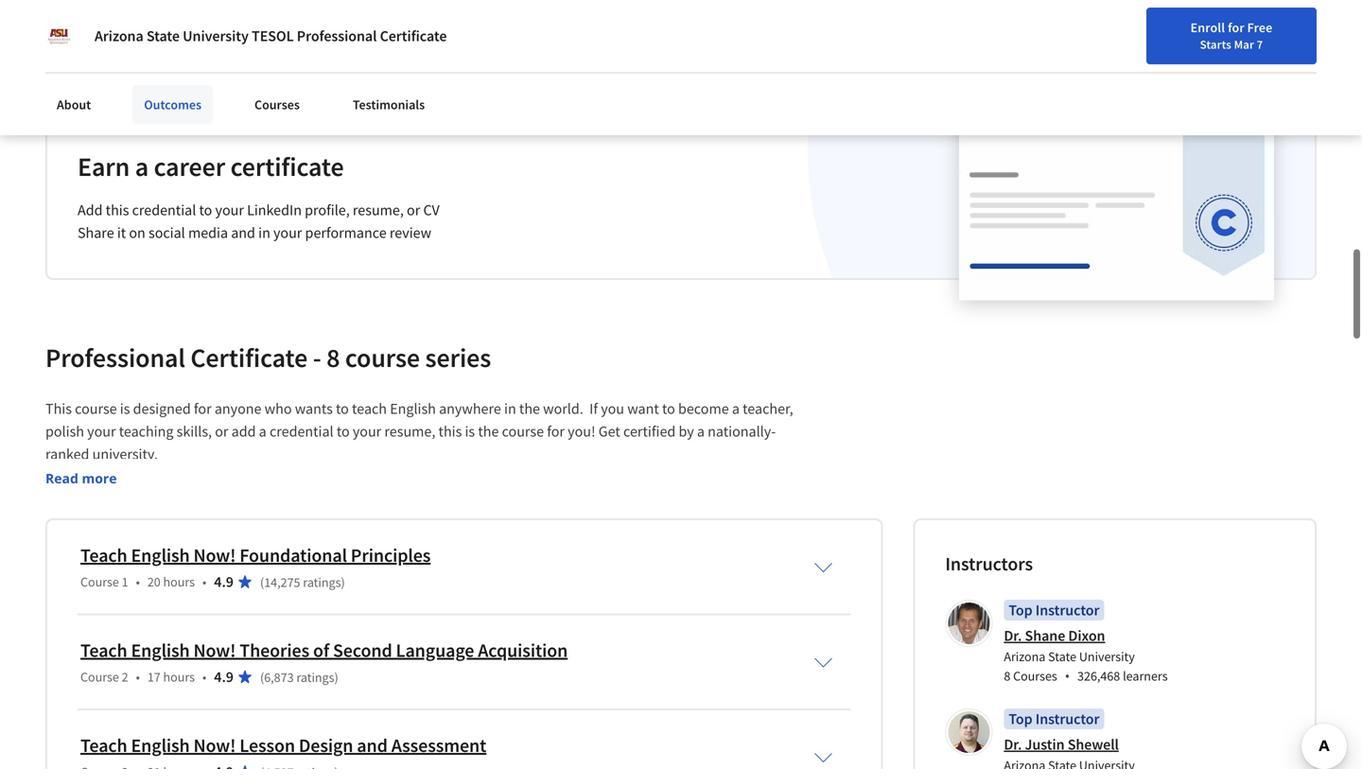 Task type: describe. For each thing, give the bounding box(es) containing it.
a right add
[[259, 422, 267, 441]]

top instructor dr. justin shewell
[[1004, 710, 1119, 754]]

this inside this course is designed for anyone who wants to teach english anywhere in the world.  if you want to become a teacher, polish your teaching skills, or add a credential to your resume, this is the course for you! get certified by a nationally- ranked university. read more
[[439, 422, 462, 441]]

english for teach english now! lesson design and assessment
[[131, 734, 190, 758]]

0 horizontal spatial university
[[183, 26, 249, 45]]

starts
[[1201, 37, 1232, 52]]

profile,
[[305, 201, 350, 220]]

united
[[351, 39, 389, 56]]

social
[[149, 224, 185, 242]]

course 2 • 17 hours •
[[80, 669, 207, 686]]

certified
[[624, 422, 676, 441]]

arizona state university image
[[45, 23, 72, 49]]

on inside add this credential to your linkedin profile, resume, or cv share it on social media and in your performance review
[[129, 224, 146, 242]]

designed
[[133, 400, 191, 418]]

1 horizontal spatial the
[[519, 400, 540, 418]]

outcomes
[[144, 96, 202, 113]]

coursera career certificate image
[[960, 97, 1275, 300]]

teach english now! lesson design and assessment
[[80, 734, 487, 758]]

1 vertical spatial certificate
[[191, 341, 308, 374]]

free for enroll for free starts mar 7
[[1248, 19, 1273, 36]]

free for join for free
[[1326, 24, 1352, 41]]

career
[[154, 150, 225, 183]]

dixon
[[1069, 627, 1106, 646]]

dr. justin shewell image
[[948, 712, 990, 753]]

( for foundational
[[260, 574, 264, 591]]

to inside add this credential to your linkedin profile, resume, or cv share it on social media and in your performance review
[[199, 201, 212, 220]]

¹based
[[45, 39, 84, 56]]

english inside this course is designed for anyone who wants to teach english anywhere in the world.  if you want to become a teacher, polish your teaching skills, or add a credential to your resume, this is the course for you! get certified by a nationally- ranked university. read more
[[390, 400, 436, 418]]

0 horizontal spatial state
[[147, 26, 180, 45]]

teaching
[[119, 422, 174, 441]]

principles
[[351, 544, 431, 567]]

enroll for free starts mar 7
[[1191, 19, 1273, 52]]

add
[[78, 201, 103, 220]]

courses link
[[243, 85, 311, 124]]

university inside top instructor dr. shane dixon arizona state university 8 courses • 326,468 learners
[[1080, 648, 1135, 665]]

1
[[122, 574, 128, 591]]

now! for lesson
[[194, 734, 236, 758]]

review
[[390, 224, 432, 242]]

7
[[1257, 37, 1264, 52]]

second
[[333, 639, 392, 663]]

states,
[[391, 39, 428, 56]]

top instructor dr. shane dixon arizona state university 8 courses • 326,468 learners
[[1004, 601, 1168, 685]]

• right 2
[[136, 669, 140, 686]]

20
[[147, 574, 161, 591]]

dr. for shane
[[1004, 627, 1022, 646]]

coursera image
[[23, 15, 143, 46]]

become
[[679, 400, 729, 418]]

top for justin
[[1009, 710, 1033, 729]]

tesol
[[252, 26, 294, 45]]

outcomes link
[[133, 85, 213, 124]]

1 horizontal spatial is
[[465, 422, 475, 441]]

and inside add this credential to your linkedin profile, resume, or cv share it on social media and in your performance review
[[231, 224, 255, 242]]

326,468
[[1078, 668, 1121, 685]]

survey
[[250, 39, 287, 56]]

2 horizontal spatial course
[[502, 422, 544, 441]]

join for free link
[[1274, 15, 1357, 51]]

in
[[1252, 22, 1262, 39]]

wants
[[295, 400, 333, 418]]

in inside this course is designed for anyone who wants to teach english anywhere in the world.  if you want to become a teacher, polish your teaching skills, or add a credential to your resume, this is the course for you! get certified by a nationally- ranked university. read more
[[504, 400, 516, 418]]

instructor for shewell
[[1036, 710, 1100, 729]]

more
[[82, 470, 117, 488]]

¹based on coursera learner outcome survey responses, united states, 2021.
[[45, 39, 461, 56]]

teach for teach english now! theories of second language acquisition
[[80, 639, 127, 663]]

add
[[232, 422, 256, 441]]

credential inside add this credential to your linkedin profile, resume, or cv share it on social media and in your performance review
[[132, 201, 196, 220]]

your down linkedin at the left of page
[[273, 224, 302, 242]]

polish
[[45, 422, 84, 441]]

enroll
[[1191, 19, 1226, 36]]

0 vertical spatial 8
[[327, 341, 340, 374]]

foundational
[[240, 544, 347, 567]]

shewell
[[1068, 735, 1119, 754]]

or inside this course is designed for anyone who wants to teach english anywhere in the world.  if you want to become a teacher, polish your teaching skills, or add a credential to your resume, this is the course for you! get certified by a nationally- ranked university. read more
[[215, 422, 228, 441]]

teach for teach english now! foundational principles
[[80, 544, 127, 567]]

log
[[1229, 22, 1249, 39]]

acquisition
[[478, 639, 568, 663]]

instructors
[[946, 552, 1033, 576]]

resume, inside this course is designed for anyone who wants to teach english anywhere in the world.  if you want to become a teacher, polish your teaching skills, or add a credential to your resume, this is the course for you! get certified by a nationally- ranked university. read more
[[385, 422, 436, 441]]

anywhere
[[439, 400, 501, 418]]

course 1 • 20 hours •
[[80, 574, 207, 591]]

0 horizontal spatial professional
[[45, 341, 185, 374]]

testimonials link
[[341, 85, 436, 124]]

your up media
[[215, 201, 244, 220]]

top for shane
[[1009, 601, 1033, 620]]

it
[[117, 224, 126, 242]]

a right by
[[697, 422, 705, 441]]

design
[[299, 734, 353, 758]]

earn
[[78, 150, 130, 183]]

your down teach
[[353, 422, 382, 441]]

of
[[313, 639, 329, 663]]

teacher,
[[743, 400, 794, 418]]

join
[[1279, 24, 1304, 41]]

certificate
[[231, 150, 344, 183]]

want
[[628, 400, 659, 418]]

arizona state university tesol professional certificate
[[95, 26, 447, 45]]

( 6,873 ratings )
[[260, 669, 339, 686]]

0 vertical spatial on
[[87, 39, 101, 56]]

theories
[[240, 639, 310, 663]]

learner
[[156, 39, 196, 56]]

linkedin
[[247, 201, 302, 220]]

this inside add this credential to your linkedin profile, resume, or cv share it on social media and in your performance review
[[106, 201, 129, 220]]

anyone
[[215, 400, 262, 418]]

learners
[[1123, 668, 1168, 685]]

career
[[1173, 22, 1210, 39]]

for up skills,
[[194, 400, 212, 418]]

responses,
[[289, 39, 349, 56]]

skills,
[[177, 422, 212, 441]]

media
[[188, 224, 228, 242]]

teach english now! foundational principles
[[80, 544, 431, 567]]

new
[[1146, 22, 1171, 39]]

this course is designed for anyone who wants to teach english anywhere in the world.  if you want to become a teacher, polish your teaching skills, or add a credential to your resume, this is the course for you! get certified by a nationally- ranked university. read more
[[45, 400, 797, 488]]

courses inside top instructor dr. shane dixon arizona state university 8 courses • 326,468 learners
[[1014, 668, 1058, 685]]

testimonials
[[353, 96, 425, 113]]

hours for foundational
[[163, 574, 195, 591]]

english for teach english now! foundational principles
[[131, 544, 190, 567]]

read
[[45, 470, 78, 488]]

state inside top instructor dr. shane dixon arizona state university 8 courses • 326,468 learners
[[1049, 648, 1077, 665]]

university.
[[92, 445, 158, 464]]

now! for theories
[[194, 639, 236, 663]]

by
[[679, 422, 694, 441]]

0 horizontal spatial courses
[[255, 96, 300, 113]]

read more button
[[45, 469, 117, 488]]

teach english now! theories of second language acquisition link
[[80, 639, 568, 663]]

1 vertical spatial course
[[75, 400, 117, 418]]

-
[[313, 341, 321, 374]]



Task type: locate. For each thing, give the bounding box(es) containing it.
0 horizontal spatial certificate
[[191, 341, 308, 374]]

top up justin in the right bottom of the page
[[1009, 710, 1033, 729]]

( down teach english now! foundational principles link
[[260, 574, 264, 591]]

find
[[1091, 22, 1116, 39]]

6,873
[[264, 669, 294, 686]]

resume, inside add this credential to your linkedin profile, resume, or cv share it on social media and in your performance review
[[353, 201, 404, 220]]

0 vertical spatial university
[[183, 26, 249, 45]]

4.9 down teach english now! foundational principles link
[[214, 573, 234, 592]]

dr. inside top instructor dr. justin shewell
[[1004, 735, 1022, 754]]

certificate up the testimonials
[[380, 26, 447, 45]]

8 inside top instructor dr. shane dixon arizona state university 8 courses • 326,468 learners
[[1004, 668, 1011, 685]]

2 vertical spatial now!
[[194, 734, 236, 758]]

0 vertical spatial is
[[120, 400, 130, 418]]

course
[[80, 574, 119, 591], [80, 669, 119, 686]]

in right anywhere
[[504, 400, 516, 418]]

this
[[45, 400, 72, 418]]

0 vertical spatial credential
[[132, 201, 196, 220]]

teach english now! lesson design and assessment link
[[80, 734, 487, 758]]

top
[[1009, 601, 1033, 620], [1009, 710, 1033, 729]]

about
[[57, 96, 91, 113]]

0 horizontal spatial or
[[215, 422, 228, 441]]

on right ¹based
[[87, 39, 101, 56]]

0 horizontal spatial and
[[231, 224, 255, 242]]

mar
[[1235, 37, 1255, 52]]

0 vertical spatial professional
[[297, 26, 377, 45]]

2 now! from the top
[[194, 639, 236, 663]]

0 vertical spatial resume,
[[353, 201, 404, 220]]

for down world.
[[547, 422, 565, 441]]

courses
[[255, 96, 300, 113], [1014, 668, 1058, 685]]

top inside top instructor dr. shane dixon arizona state university 8 courses • 326,468 learners
[[1009, 601, 1033, 620]]

2021.
[[431, 39, 461, 56]]

the left world.
[[519, 400, 540, 418]]

instructor for dixon
[[1036, 601, 1100, 620]]

0 horizontal spatial )
[[334, 669, 339, 686]]

course left 2
[[80, 669, 119, 686]]

ratings for foundational
[[303, 574, 341, 591]]

0 horizontal spatial free
[[1248, 19, 1273, 36]]

0 vertical spatial course
[[80, 574, 119, 591]]

2 vertical spatial teach
[[80, 734, 127, 758]]

1 teach from the top
[[80, 544, 127, 567]]

4.9 for foundational
[[214, 573, 234, 592]]

0 vertical spatial course
[[345, 341, 420, 374]]

1 vertical spatial course
[[80, 669, 119, 686]]

courses down survey
[[255, 96, 300, 113]]

0 horizontal spatial arizona
[[95, 26, 144, 45]]

a
[[135, 150, 149, 183], [732, 400, 740, 418], [259, 422, 267, 441], [697, 422, 705, 441]]

certificate
[[380, 26, 447, 45], [191, 341, 308, 374]]

8 right -
[[327, 341, 340, 374]]

0 vertical spatial courses
[[255, 96, 300, 113]]

17
[[147, 669, 161, 686]]

1 horizontal spatial on
[[129, 224, 146, 242]]

now! left lesson
[[194, 734, 236, 758]]

english right teach
[[390, 400, 436, 418]]

your up the "university."
[[87, 422, 116, 441]]

find your new career link
[[1082, 19, 1219, 43]]

earn a career certificate
[[78, 150, 344, 183]]

2 course from the top
[[80, 669, 119, 686]]

1 horizontal spatial professional
[[297, 26, 377, 45]]

in down linkedin at the left of page
[[258, 224, 270, 242]]

or
[[407, 201, 420, 220], [215, 422, 228, 441]]

teach up 1 on the bottom of the page
[[80, 544, 127, 567]]

dr.
[[1004, 627, 1022, 646], [1004, 735, 1022, 754]]

0 horizontal spatial 8
[[327, 341, 340, 374]]

for inside enroll for free starts mar 7
[[1228, 19, 1245, 36]]

1 vertical spatial professional
[[45, 341, 185, 374]]

english down 17
[[131, 734, 190, 758]]

1 vertical spatial teach
[[80, 639, 127, 663]]

0 horizontal spatial this
[[106, 201, 129, 220]]

1 horizontal spatial courses
[[1014, 668, 1058, 685]]

1 vertical spatial )
[[334, 669, 339, 686]]

0 horizontal spatial credential
[[132, 201, 196, 220]]

4.9 for theories
[[214, 668, 234, 687]]

ranked
[[45, 445, 89, 464]]

) for principles
[[341, 574, 345, 591]]

1 horizontal spatial state
[[1049, 648, 1077, 665]]

dr. left justin in the right bottom of the page
[[1004, 735, 1022, 754]]

is
[[120, 400, 130, 418], [465, 422, 475, 441]]

1 horizontal spatial university
[[1080, 648, 1135, 665]]

3 teach from the top
[[80, 734, 127, 758]]

1 vertical spatial instructor
[[1036, 710, 1100, 729]]

( down theories
[[260, 669, 264, 686]]

1 horizontal spatial certificate
[[380, 26, 447, 45]]

0 vertical spatial hours
[[163, 574, 195, 591]]

1 horizontal spatial free
[[1326, 24, 1352, 41]]

ratings for theories
[[297, 669, 334, 686]]

1 vertical spatial credential
[[270, 422, 334, 441]]

university up 326,468
[[1080, 648, 1135, 665]]

assessment
[[391, 734, 487, 758]]

• inside top instructor dr. shane dixon arizona state university 8 courses • 326,468 learners
[[1065, 667, 1070, 685]]

dr. left shane
[[1004, 627, 1022, 646]]

resume, down teach
[[385, 422, 436, 441]]

1 horizontal spatial or
[[407, 201, 420, 220]]

now! up course 1 • 20 hours •
[[194, 544, 236, 567]]

0 vertical spatial now!
[[194, 544, 236, 567]]

• right 1 on the bottom of the page
[[136, 574, 140, 591]]

share
[[78, 224, 114, 242]]

4.9 left 6,873
[[214, 668, 234, 687]]

) down "teach english now! theories of second language acquisition"
[[334, 669, 339, 686]]

1 vertical spatial dr.
[[1004, 735, 1022, 754]]

1 now! from the top
[[194, 544, 236, 567]]

state
[[147, 26, 180, 45], [1049, 648, 1077, 665]]

credential up social
[[132, 201, 196, 220]]

in inside add this credential to your linkedin profile, resume, or cv share it on social media and in your performance review
[[258, 224, 270, 242]]

1 horizontal spatial 8
[[1004, 668, 1011, 685]]

a right earn
[[135, 150, 149, 183]]

credential down wants
[[270, 422, 334, 441]]

0 vertical spatial and
[[231, 224, 255, 242]]

university left survey
[[183, 26, 249, 45]]

1 vertical spatial courses
[[1014, 668, 1058, 685]]

is down anywhere
[[465, 422, 475, 441]]

certificate up anyone on the left
[[191, 341, 308, 374]]

1 vertical spatial top
[[1009, 710, 1033, 729]]

1 vertical spatial 4.9
[[214, 668, 234, 687]]

arizona right ¹based
[[95, 26, 144, 45]]

your right "find" on the top right
[[1118, 22, 1143, 39]]

nationally-
[[708, 422, 776, 441]]

0 vertical spatial in
[[258, 224, 270, 242]]

1 vertical spatial on
[[129, 224, 146, 242]]

• right 20
[[203, 574, 207, 591]]

1 hours from the top
[[163, 574, 195, 591]]

1 vertical spatial resume,
[[385, 422, 436, 441]]

1 dr. from the top
[[1004, 627, 1022, 646]]

find your new career
[[1091, 22, 1210, 39]]

teach up 2
[[80, 639, 127, 663]]

to
[[199, 201, 212, 220], [336, 400, 349, 418], [662, 400, 675, 418], [337, 422, 350, 441]]

2 hours from the top
[[163, 669, 195, 686]]

1 vertical spatial the
[[478, 422, 499, 441]]

1 course from the top
[[80, 574, 119, 591]]

university
[[183, 26, 249, 45], [1080, 648, 1135, 665]]

arizona inside top instructor dr. shane dixon arizona state university 8 courses • 326,468 learners
[[1004, 648, 1046, 665]]

performance
[[305, 224, 387, 242]]

0 horizontal spatial is
[[120, 400, 130, 418]]

instructor up dr. justin shewell link
[[1036, 710, 1100, 729]]

1 instructor from the top
[[1036, 601, 1100, 620]]

2 4.9 from the top
[[214, 668, 234, 687]]

( 14,275 ratings )
[[260, 574, 345, 591]]

2 teach from the top
[[80, 639, 127, 663]]

professional right the tesol
[[297, 26, 377, 45]]

or left add
[[215, 422, 228, 441]]

course for teach english now! foundational principles
[[80, 574, 119, 591]]

•
[[136, 574, 140, 591], [203, 574, 207, 591], [1065, 667, 1070, 685], [136, 669, 140, 686], [203, 669, 207, 686]]

or inside add this credential to your linkedin profile, resume, or cv share it on social media and in your performance review
[[407, 201, 420, 220]]

a up 'nationally-' on the bottom right of the page
[[732, 400, 740, 418]]

0 vertical spatial the
[[519, 400, 540, 418]]

None search field
[[270, 12, 582, 50]]

course up teach
[[345, 341, 420, 374]]

for inside the join for free link
[[1307, 24, 1324, 41]]

2 dr. from the top
[[1004, 735, 1022, 754]]

state down dr. shane dixon link
[[1049, 648, 1077, 665]]

1 4.9 from the top
[[214, 573, 234, 592]]

hours right 17
[[163, 669, 195, 686]]

dr. justin shewell link
[[1004, 735, 1119, 754]]

1 horizontal spatial )
[[341, 574, 345, 591]]

on right it
[[129, 224, 146, 242]]

0 horizontal spatial course
[[75, 400, 117, 418]]

3 now! from the top
[[194, 734, 236, 758]]

0 vertical spatial )
[[341, 574, 345, 591]]

for up the mar
[[1228, 19, 1245, 36]]

english for teach english now! theories of second language acquisition
[[131, 639, 190, 663]]

free up 7
[[1248, 19, 1273, 36]]

lesson
[[240, 734, 295, 758]]

is up teaching
[[120, 400, 130, 418]]

1 horizontal spatial in
[[504, 400, 516, 418]]

1 vertical spatial or
[[215, 422, 228, 441]]

series
[[425, 341, 491, 374]]

teach english now! theories of second language acquisition
[[80, 639, 568, 663]]

for
[[1228, 19, 1245, 36], [1307, 24, 1324, 41], [194, 400, 212, 418], [547, 422, 565, 441]]

) down foundational
[[341, 574, 345, 591]]

0 vertical spatial arizona
[[95, 26, 144, 45]]

0 vertical spatial 4.9
[[214, 573, 234, 592]]

8
[[327, 341, 340, 374], [1004, 668, 1011, 685]]

this down anywhere
[[439, 422, 462, 441]]

1 vertical spatial university
[[1080, 648, 1135, 665]]

and
[[231, 224, 255, 242], [357, 734, 388, 758]]

1 vertical spatial ratings
[[297, 669, 334, 686]]

teach for teach english now! lesson design and assessment
[[80, 734, 127, 758]]

dr. shane dixon image
[[948, 603, 990, 645]]

ratings
[[303, 574, 341, 591], [297, 669, 334, 686]]

justin
[[1025, 735, 1065, 754]]

1 vertical spatial arizona
[[1004, 648, 1046, 665]]

1 top from the top
[[1009, 601, 1033, 620]]

1 horizontal spatial this
[[439, 422, 462, 441]]

teach down 2
[[80, 734, 127, 758]]

• left 326,468
[[1065, 667, 1070, 685]]

14,275
[[264, 574, 300, 591]]

your
[[1118, 22, 1143, 39], [215, 201, 244, 220], [273, 224, 302, 242], [87, 422, 116, 441], [353, 422, 382, 441]]

1 vertical spatial this
[[439, 422, 462, 441]]

hours right 20
[[163, 574, 195, 591]]

course down world.
[[502, 422, 544, 441]]

dr. shane dixon link
[[1004, 627, 1106, 646]]

world.
[[543, 400, 584, 418]]

top up shane
[[1009, 601, 1033, 620]]

and right media
[[231, 224, 255, 242]]

now! for foundational
[[194, 544, 236, 567]]

instructor up dr. shane dixon link
[[1036, 601, 1100, 620]]

this up it
[[106, 201, 129, 220]]

courses down shane
[[1014, 668, 1058, 685]]

1 vertical spatial state
[[1049, 648, 1077, 665]]

0 horizontal spatial in
[[258, 224, 270, 242]]

you!
[[568, 422, 596, 441]]

1 horizontal spatial and
[[357, 734, 388, 758]]

1 vertical spatial in
[[504, 400, 516, 418]]

on
[[87, 39, 101, 56], [129, 224, 146, 242]]

1 ( from the top
[[260, 574, 264, 591]]

• right 17
[[203, 669, 207, 686]]

1 vertical spatial hours
[[163, 669, 195, 686]]

dr. for justin
[[1004, 735, 1022, 754]]

0 vertical spatial state
[[147, 26, 180, 45]]

resume,
[[353, 201, 404, 220], [385, 422, 436, 441]]

1 horizontal spatial arizona
[[1004, 648, 1046, 665]]

credential inside this course is designed for anyone who wants to teach english anywhere in the world.  if you want to become a teacher, polish your teaching skills, or add a credential to your resume, this is the course for you! get certified by a nationally- ranked university. read more
[[270, 422, 334, 441]]

0 vertical spatial (
[[260, 574, 264, 591]]

and right design
[[357, 734, 388, 758]]

0 vertical spatial instructor
[[1036, 601, 1100, 620]]

free inside enroll for free starts mar 7
[[1248, 19, 1273, 36]]

log in
[[1229, 22, 1262, 39]]

teach
[[352, 400, 387, 418]]

hours for theories
[[163, 669, 195, 686]]

1 horizontal spatial course
[[345, 341, 420, 374]]

1 vertical spatial (
[[260, 669, 264, 686]]

english up 17
[[131, 639, 190, 663]]

english up 20
[[131, 544, 190, 567]]

get
[[599, 422, 621, 441]]

about link
[[45, 85, 102, 124]]

0 vertical spatial top
[[1009, 601, 1033, 620]]

0 vertical spatial or
[[407, 201, 420, 220]]

ratings down foundational
[[303, 574, 341, 591]]

instructor inside top instructor dr. shane dixon arizona state university 8 courses • 326,468 learners
[[1036, 601, 1100, 620]]

8 down dr. shane dixon link
[[1004, 668, 1011, 685]]

this
[[106, 201, 129, 220], [439, 422, 462, 441]]

course right this
[[75, 400, 117, 418]]

2 instructor from the top
[[1036, 710, 1100, 729]]

ratings down of
[[297, 669, 334, 686]]

0 vertical spatial dr.
[[1004, 627, 1022, 646]]

add this credential to your linkedin profile, resume, or cv share it on social media and in your performance review
[[78, 201, 440, 242]]

1 vertical spatial is
[[465, 422, 475, 441]]

0 vertical spatial teach
[[80, 544, 127, 567]]

2 top from the top
[[1009, 710, 1033, 729]]

free right join
[[1326, 24, 1352, 41]]

hours
[[163, 574, 195, 591], [163, 669, 195, 686]]

2
[[122, 669, 128, 686]]

( for theories
[[260, 669, 264, 686]]

0 vertical spatial ratings
[[303, 574, 341, 591]]

language
[[396, 639, 474, 663]]

state left outcome
[[147, 26, 180, 45]]

1 vertical spatial 8
[[1004, 668, 1011, 685]]

) for of
[[334, 669, 339, 686]]

professional up "designed" at the left bottom
[[45, 341, 185, 374]]

resume, up review
[[353, 201, 404, 220]]

1 horizontal spatial credential
[[270, 422, 334, 441]]

who
[[265, 400, 292, 418]]

now! left theories
[[194, 639, 236, 663]]

2 ( from the top
[[260, 669, 264, 686]]

course left 1 on the bottom of the page
[[80, 574, 119, 591]]

log in link
[[1219, 19, 1272, 42]]

dr. inside top instructor dr. shane dixon arizona state university 8 courses • 326,468 learners
[[1004, 627, 1022, 646]]

0 vertical spatial certificate
[[380, 26, 447, 45]]

shane
[[1025, 627, 1066, 646]]

arizona down shane
[[1004, 648, 1046, 665]]

or left cv
[[407, 201, 420, 220]]

coursera
[[104, 39, 154, 56]]

for right join
[[1307, 24, 1324, 41]]

2 vertical spatial course
[[502, 422, 544, 441]]

the down anywhere
[[478, 422, 499, 441]]

free
[[1248, 19, 1273, 36], [1326, 24, 1352, 41]]

0 vertical spatial this
[[106, 201, 129, 220]]

course for teach english now! theories of second language acquisition
[[80, 669, 119, 686]]

0 horizontal spatial on
[[87, 39, 101, 56]]

0 horizontal spatial the
[[478, 422, 499, 441]]

instructor inside top instructor dr. justin shewell
[[1036, 710, 1100, 729]]

professional certificate - 8 course series
[[45, 341, 491, 374]]

1 vertical spatial now!
[[194, 639, 236, 663]]

top inside top instructor dr. justin shewell
[[1009, 710, 1033, 729]]

1 vertical spatial and
[[357, 734, 388, 758]]



Task type: vqa. For each thing, say whether or not it's contained in the screenshot.
in in the the This course is designed for anyone who wants to teach English anywhere in the world.  If you want to become a teacher, polish your teaching skills, or add a credential to your resume, this is the course for you! Get certified by a nationally- ranked university. Read more
yes



